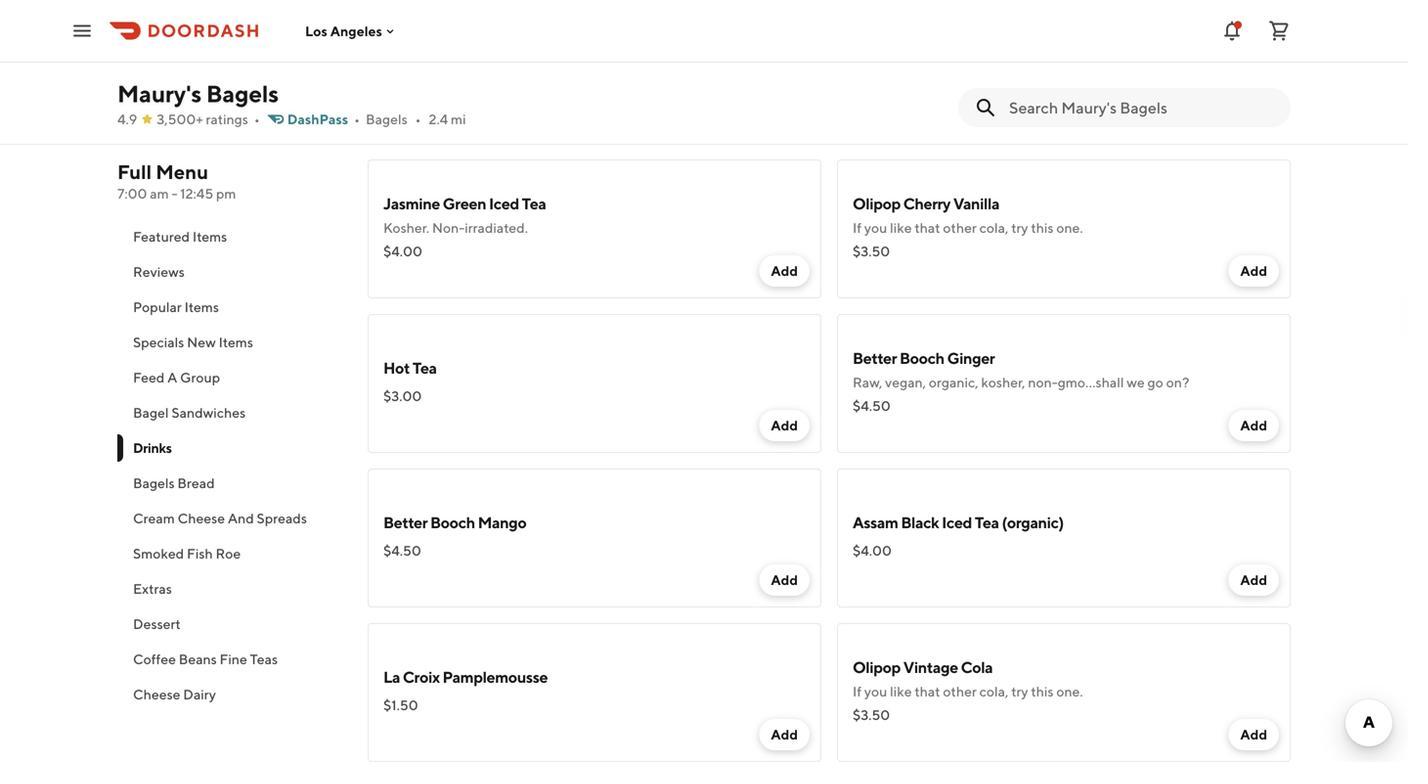 Task type: vqa. For each thing, say whether or not it's contained in the screenshot.
topmost Click to add this store to your saved list icon
no



Task type: describe. For each thing, give the bounding box(es) containing it.
cherry
[[904, 194, 951, 213]]

that for cherry
[[915, 220, 941, 236]]

• for dashpass •
[[354, 111, 360, 127]]

kosher.
[[384, 220, 430, 236]]

add button for olipop vintage cola
[[1229, 719, 1280, 750]]

cream cheese and spreads
[[133, 510, 307, 526]]

items for popular items
[[184, 299, 219, 315]]

this for vanilla
[[1032, 220, 1054, 236]]

yogurt
[[979, 55, 1020, 71]]

group
[[180, 369, 220, 385]]

extras
[[133, 581, 172, 597]]

dashpass •
[[287, 111, 360, 127]]

non-
[[1029, 374, 1058, 390]]

ratings
[[206, 111, 248, 127]]

black
[[901, 513, 940, 532]]

smoked fish roe button
[[117, 536, 344, 571]]

1 horizontal spatial $4.00
[[853, 543, 892, 559]]

0 horizontal spatial in
[[1062, 75, 1074, 91]]

like for vintage
[[890, 683, 912, 700]]

-
[[172, 185, 178, 202]]

open menu image
[[70, 19, 94, 43]]

new
[[187, 334, 216, 350]]

bagel sandwiches button
[[117, 395, 344, 430]]

0 vertical spatial cheese
[[178, 510, 225, 526]]

bagels • 2.4 mi
[[366, 111, 466, 127]]

dessert
[[133, 616, 181, 632]]

one. for vanilla
[[1057, 220, 1084, 236]]

assam black iced tea (organic)
[[853, 513, 1064, 532]]

add button for better booch ginger
[[1229, 410, 1280, 441]]

pamplemousse
[[443, 668, 548, 686]]

if for olipop vintage cola
[[853, 683, 862, 700]]

• for bagels • 2.4 mi
[[415, 111, 421, 127]]

add button for better booch mango
[[760, 565, 810, 596]]

bagels bread
[[133, 475, 215, 491]]

bagel
[[133, 405, 169, 421]]

that for vintage
[[915, 683, 941, 700]]

la
[[384, 668, 400, 686]]

$3.00
[[384, 388, 422, 404]]

kosher,
[[982, 374, 1026, 390]]

fine
[[220, 651, 247, 667]]

pm
[[216, 185, 236, 202]]

a inside a refreshing turkish yogurt drink rich in probiotics and electrolytes. made in la. (sheep's milk, cucumber, dill, salt)
[[853, 55, 863, 71]]

green
[[443, 194, 486, 213]]

add button for hot tea
[[760, 410, 810, 441]]

salt)
[[1032, 94, 1059, 111]]

irradiated.
[[465, 220, 528, 236]]

cream cheese and spreads button
[[117, 501, 344, 536]]

probiotics
[[853, 75, 916, 91]]

olipop for olipop vintage cola
[[853, 658, 901, 677]]

other for vanilla
[[944, 220, 977, 236]]

other for cola
[[944, 683, 977, 700]]

assam
[[853, 513, 899, 532]]

olipop vintage cola if you like that other cola, try this one. $3.50 add
[[853, 658, 1268, 743]]

better for better booch mango
[[384, 513, 428, 532]]

organic,
[[929, 374, 979, 390]]

better for better booch ginger raw, vegan, organic, kosher, non-gmo...shall we go on? $4.50 add
[[853, 349, 897, 367]]

one. for cola
[[1057, 683, 1084, 700]]

drinks
[[133, 440, 172, 456]]

los angeles
[[305, 23, 382, 39]]

add button for la croix pamplemousse
[[760, 719, 810, 750]]

12:45
[[180, 185, 213, 202]]

olipop for olipop cherry vanilla
[[853, 194, 901, 213]]

los angeles button
[[305, 23, 398, 39]]

cheese dairy
[[133, 686, 216, 702]]

cheese dairy button
[[117, 677, 344, 712]]

1 horizontal spatial in
[[1083, 55, 1095, 71]]

cola
[[961, 658, 993, 677]]

vintage
[[904, 658, 959, 677]]

extras button
[[117, 571, 344, 607]]

le zette - cucumber & dill image
[[1153, 5, 1291, 144]]

$3.50 for olipop vintage cola
[[853, 707, 891, 723]]

add inside better booch ginger raw, vegan, organic, kosher, non-gmo...shall we go on? $4.50 add
[[1241, 417, 1268, 433]]

dessert button
[[117, 607, 344, 642]]

beans
[[179, 651, 217, 667]]

add inside olipop vintage cola if you like that other cola, try this one. $3.50 add
[[1241, 726, 1268, 743]]

hot
[[384, 359, 410, 377]]

$3.50 for olipop cherry vanilla
[[853, 243, 891, 259]]

booch for mango
[[430, 513, 475, 532]]

add button for assam black iced tea (organic)
[[1229, 565, 1280, 596]]

featured
[[133, 228, 190, 245]]

4.9
[[117, 111, 137, 127]]

ginger
[[948, 349, 995, 367]]

notification bell image
[[1221, 19, 1244, 43]]

raw,
[[853, 374, 883, 390]]

this for cola
[[1032, 683, 1054, 700]]

bagels for bagels bread
[[133, 475, 175, 491]]

featured items
[[133, 228, 227, 245]]

la.
[[1076, 75, 1097, 91]]

add inside olipop cherry vanilla if you like that other cola, try this one. $3.50 add
[[1241, 263, 1268, 279]]

electrolytes.
[[944, 75, 1021, 91]]

a inside button
[[167, 369, 177, 385]]

and
[[228, 510, 254, 526]]

cola, for cola
[[980, 683, 1009, 700]]

tea for assam
[[975, 513, 1000, 532]]

drink
[[1023, 55, 1054, 71]]

items for featured items
[[193, 228, 227, 245]]

cream
[[133, 510, 175, 526]]

jasmine green iced tea kosher. non-irradiated. $4.00 add
[[384, 194, 798, 279]]

menu
[[156, 160, 208, 183]]



Task type: locate. For each thing, give the bounding box(es) containing it.
other down cola
[[944, 683, 977, 700]]

try inside olipop cherry vanilla if you like that other cola, try this one. $3.50 add
[[1012, 220, 1029, 236]]

1 horizontal spatial $4.50
[[853, 398, 891, 414]]

2 this from the top
[[1032, 683, 1054, 700]]

olipop inside olipop cherry vanilla if you like that other cola, try this one. $3.50 add
[[853, 194, 901, 213]]

0 vertical spatial $3.50
[[853, 243, 891, 259]]

you for olipop vintage cola
[[865, 683, 888, 700]]

cola, down the vanilla
[[980, 220, 1009, 236]]

a refreshing turkish yogurt drink rich in probiotics and electrolytes. made in la. (sheep's milk, cucumber, dill, salt)
[[853, 55, 1097, 111]]

1 horizontal spatial better
[[853, 349, 897, 367]]

that down cherry
[[915, 220, 941, 236]]

2 horizontal spatial tea
[[975, 513, 1000, 532]]

iced up 'irradiated.' in the top left of the page
[[489, 194, 519, 213]]

specials new items button
[[117, 325, 344, 360]]

1 vertical spatial bagels
[[366, 111, 408, 127]]

1 vertical spatial that
[[915, 683, 941, 700]]

0 vertical spatial other
[[944, 220, 977, 236]]

(organic)
[[1002, 513, 1064, 532]]

jasmine
[[384, 194, 440, 213]]

$4.50 down "raw,"
[[853, 398, 891, 414]]

better inside better booch ginger raw, vegan, organic, kosher, non-gmo...shall we go on? $4.50 add
[[853, 349, 897, 367]]

1 vertical spatial cola,
[[980, 683, 1009, 700]]

mango
[[478, 513, 527, 532]]

if inside olipop cherry vanilla if you like that other cola, try this one. $3.50 add
[[853, 220, 862, 236]]

better
[[853, 349, 897, 367], [384, 513, 428, 532]]

try for olipop cherry vanilla
[[1012, 220, 1029, 236]]

1 try from the top
[[1012, 220, 1029, 236]]

1 vertical spatial try
[[1012, 683, 1029, 700]]

specials
[[133, 334, 184, 350]]

1 vertical spatial in
[[1062, 75, 1074, 91]]

2.4
[[429, 111, 448, 127]]

a up probiotics
[[853, 55, 863, 71]]

1 vertical spatial $4.50
[[384, 543, 421, 559]]

booch
[[900, 349, 945, 367], [430, 513, 475, 532]]

0 horizontal spatial tea
[[413, 359, 437, 377]]

popular items
[[133, 299, 219, 315]]

like down vintage
[[890, 683, 912, 700]]

milk,
[[907, 94, 936, 111]]

0 vertical spatial olipop
[[853, 194, 901, 213]]

coffee beans fine teas
[[133, 651, 278, 667]]

0 vertical spatial booch
[[900, 349, 945, 367]]

tea inside jasmine green iced tea kosher. non-irradiated. $4.00 add
[[522, 194, 546, 213]]

1 vertical spatial a
[[167, 369, 177, 385]]

angeles
[[330, 23, 382, 39]]

olipop inside olipop vintage cola if you like that other cola, try this one. $3.50 add
[[853, 658, 901, 677]]

1 vertical spatial booch
[[430, 513, 475, 532]]

olipop left vintage
[[853, 658, 901, 677]]

$4.00 down assam
[[853, 543, 892, 559]]

made
[[1023, 75, 1059, 91]]

you for olipop cherry vanilla
[[865, 220, 888, 236]]

0 horizontal spatial $4.50
[[384, 543, 421, 559]]

rich
[[1057, 55, 1081, 71]]

full menu 7:00 am - 12:45 pm
[[117, 160, 236, 202]]

0 vertical spatial better
[[853, 349, 897, 367]]

add button for olipop cherry vanilla
[[1229, 255, 1280, 287]]

$4.00 down kosher.
[[384, 243, 423, 259]]

featured items button
[[117, 219, 344, 254]]

1 you from the top
[[865, 220, 888, 236]]

0 vertical spatial try
[[1012, 220, 1029, 236]]

bagels left 2.4 in the top left of the page
[[366, 111, 408, 127]]

1 vertical spatial $3.50
[[853, 707, 891, 723]]

popular
[[133, 299, 182, 315]]

tea up 'irradiated.' in the top left of the page
[[522, 194, 546, 213]]

that down vintage
[[915, 683, 941, 700]]

this inside olipop vintage cola if you like that other cola, try this one. $3.50 add
[[1032, 683, 1054, 700]]

you inside olipop vintage cola if you like that other cola, try this one. $3.50 add
[[865, 683, 888, 700]]

2 horizontal spatial •
[[415, 111, 421, 127]]

0 vertical spatial tea
[[522, 194, 546, 213]]

• right ratings at top
[[254, 111, 260, 127]]

feed a group button
[[117, 360, 344, 395]]

other
[[944, 220, 977, 236], [944, 683, 977, 700]]

croix
[[403, 668, 440, 686]]

sandwiches
[[172, 405, 246, 421]]

2 vertical spatial tea
[[975, 513, 1000, 532]]

0 vertical spatial in
[[1083, 55, 1095, 71]]

other down the vanilla
[[944, 220, 977, 236]]

0 vertical spatial $4.00
[[384, 243, 423, 259]]

better up "raw,"
[[853, 349, 897, 367]]

am
[[150, 185, 169, 202]]

$4.00
[[384, 243, 423, 259], [853, 543, 892, 559]]

0 horizontal spatial better
[[384, 513, 428, 532]]

1 horizontal spatial •
[[354, 111, 360, 127]]

smoked
[[133, 545, 184, 562]]

0 vertical spatial cola,
[[980, 220, 1009, 236]]

bagels up ratings at top
[[206, 80, 279, 108]]

1 horizontal spatial iced
[[942, 513, 973, 532]]

2 you from the top
[[865, 683, 888, 700]]

1 vertical spatial items
[[184, 299, 219, 315]]

one. inside olipop vintage cola if you like that other cola, try this one. $3.50 add
[[1057, 683, 1084, 700]]

0 vertical spatial a
[[853, 55, 863, 71]]

los
[[305, 23, 328, 39]]

1 other from the top
[[944, 220, 977, 236]]

0 horizontal spatial booch
[[430, 513, 475, 532]]

1 vertical spatial other
[[944, 683, 977, 700]]

1 if from the top
[[853, 220, 862, 236]]

bagels up 'cream'
[[133, 475, 175, 491]]

feed
[[133, 369, 165, 385]]

in up the la. at the right top
[[1083, 55, 1095, 71]]

booch for ginger
[[900, 349, 945, 367]]

bread
[[178, 475, 215, 491]]

that inside olipop vintage cola if you like that other cola, try this one. $3.50 add
[[915, 683, 941, 700]]

on?
[[1167, 374, 1190, 390]]

0 horizontal spatial •
[[254, 111, 260, 127]]

2 vertical spatial bagels
[[133, 475, 175, 491]]

0 vertical spatial iced
[[489, 194, 519, 213]]

vegan,
[[886, 374, 927, 390]]

0 vertical spatial items
[[193, 228, 227, 245]]

1 horizontal spatial bagels
[[206, 80, 279, 108]]

2 try from the top
[[1012, 683, 1029, 700]]

2 one. from the top
[[1057, 683, 1084, 700]]

other inside olipop cherry vanilla if you like that other cola, try this one. $3.50 add
[[944, 220, 977, 236]]

cucumber,
[[939, 94, 1004, 111]]

teas
[[250, 651, 278, 667]]

a right the feed
[[167, 369, 177, 385]]

better booch ginger raw, vegan, organic, kosher, non-gmo...shall we go on? $4.50 add
[[853, 349, 1268, 433]]

like down cherry
[[890, 220, 912, 236]]

1 like from the top
[[890, 220, 912, 236]]

1 horizontal spatial tea
[[522, 194, 546, 213]]

cola, down cola
[[980, 683, 1009, 700]]

cheese up fish
[[178, 510, 225, 526]]

try for olipop vintage cola
[[1012, 683, 1029, 700]]

1 vertical spatial this
[[1032, 683, 1054, 700]]

cola,
[[980, 220, 1009, 236], [980, 683, 1009, 700]]

tea for jasmine
[[522, 194, 546, 213]]

0 vertical spatial one.
[[1057, 220, 1084, 236]]

1 vertical spatial one.
[[1057, 683, 1084, 700]]

tea left the (organic) at the bottom right of the page
[[975, 513, 1000, 532]]

popular items button
[[117, 290, 344, 325]]

go
[[1148, 374, 1164, 390]]

like inside olipop cherry vanilla if you like that other cola, try this one. $3.50 add
[[890, 220, 912, 236]]

booch left 'mango'
[[430, 513, 475, 532]]

maury's
[[117, 80, 202, 108]]

try inside olipop vintage cola if you like that other cola, try this one. $3.50 add
[[1012, 683, 1029, 700]]

• right dashpass
[[354, 111, 360, 127]]

cola, for vanilla
[[980, 220, 1009, 236]]

0 vertical spatial bagels
[[206, 80, 279, 108]]

mi
[[451, 111, 466, 127]]

full
[[117, 160, 152, 183]]

$4.00 inside jasmine green iced tea kosher. non-irradiated. $4.00 add
[[384, 243, 423, 259]]

add button
[[760, 255, 810, 287], [1229, 255, 1280, 287], [760, 410, 810, 441], [1229, 410, 1280, 441], [760, 565, 810, 596], [1229, 565, 1280, 596], [760, 719, 810, 750], [1229, 719, 1280, 750]]

$1.50
[[384, 697, 418, 713]]

$4.50
[[853, 398, 891, 414], [384, 543, 421, 559]]

$3.50 inside olipop vintage cola if you like that other cola, try this one. $3.50 add
[[853, 707, 891, 723]]

0 vertical spatial this
[[1032, 220, 1054, 236]]

1 vertical spatial better
[[384, 513, 428, 532]]

1 horizontal spatial a
[[853, 55, 863, 71]]

specials new items
[[133, 334, 253, 350]]

iced for black
[[942, 513, 973, 532]]

dairy
[[183, 686, 216, 702]]

other inside olipop vintage cola if you like that other cola, try this one. $3.50 add
[[944, 683, 977, 700]]

booch up vegan, at the right of page
[[900, 349, 945, 367]]

smoked fish roe
[[133, 545, 241, 562]]

reviews button
[[117, 254, 344, 290]]

1 vertical spatial iced
[[942, 513, 973, 532]]

in
[[1083, 55, 1095, 71], [1062, 75, 1074, 91]]

1 olipop from the top
[[853, 194, 901, 213]]

0 items, open order cart image
[[1268, 19, 1291, 43]]

spreads
[[257, 510, 307, 526]]

items up reviews "button"
[[193, 228, 227, 245]]

0 vertical spatial if
[[853, 220, 862, 236]]

• left 2.4 in the top left of the page
[[415, 111, 421, 127]]

add button for jasmine green iced tea
[[760, 255, 810, 287]]

dill,
[[1007, 94, 1029, 111]]

one. inside olipop cherry vanilla if you like that other cola, try this one. $3.50 add
[[1057, 220, 1084, 236]]

0 vertical spatial $4.50
[[853, 398, 891, 414]]

2 $3.50 from the top
[[853, 707, 891, 723]]

1 vertical spatial olipop
[[853, 658, 901, 677]]

la croix pamplemousse
[[384, 668, 548, 686]]

3,500+ ratings •
[[157, 111, 260, 127]]

1 vertical spatial you
[[865, 683, 888, 700]]

cola, inside olipop cherry vanilla if you like that other cola, try this one. $3.50 add
[[980, 220, 1009, 236]]

bagels inside button
[[133, 475, 175, 491]]

feed a group
[[133, 369, 220, 385]]

1 this from the top
[[1032, 220, 1054, 236]]

non-
[[432, 220, 465, 236]]

1 horizontal spatial booch
[[900, 349, 945, 367]]

tea right the hot
[[413, 359, 437, 377]]

0 vertical spatial you
[[865, 220, 888, 236]]

bagels
[[206, 80, 279, 108], [366, 111, 408, 127], [133, 475, 175, 491]]

0 horizontal spatial bagels
[[133, 475, 175, 491]]

2 vertical spatial items
[[219, 334, 253, 350]]

1 vertical spatial cheese
[[133, 686, 181, 702]]

olipop left cherry
[[853, 194, 901, 213]]

you inside olipop cherry vanilla if you like that other cola, try this one. $3.50 add
[[865, 220, 888, 236]]

booch inside better booch ginger raw, vegan, organic, kosher, non-gmo...shall we go on? $4.50 add
[[900, 349, 945, 367]]

this inside olipop cherry vanilla if you like that other cola, try this one. $3.50 add
[[1032, 220, 1054, 236]]

dashpass
[[287, 111, 348, 127]]

olipop cherry vanilla if you like that other cola, try this one. $3.50 add
[[853, 194, 1268, 279]]

add
[[771, 263, 798, 279], [1241, 263, 1268, 279], [771, 417, 798, 433], [1241, 417, 1268, 433], [771, 572, 798, 588], [1241, 572, 1268, 588], [771, 726, 798, 743], [1241, 726, 1268, 743]]

2 olipop from the top
[[853, 658, 901, 677]]

maury's bagels
[[117, 80, 279, 108]]

0 horizontal spatial $4.00
[[384, 243, 423, 259]]

1 vertical spatial tea
[[413, 359, 437, 377]]

$4.50 inside better booch ginger raw, vegan, organic, kosher, non-gmo...shall we go on? $4.50 add
[[853, 398, 891, 414]]

3,500+
[[157, 111, 203, 127]]

that inside olipop cherry vanilla if you like that other cola, try this one. $3.50 add
[[915, 220, 941, 236]]

cheese
[[178, 510, 225, 526], [133, 686, 181, 702]]

2 like from the top
[[890, 683, 912, 700]]

1 cola, from the top
[[980, 220, 1009, 236]]

iced for green
[[489, 194, 519, 213]]

turkish
[[932, 55, 976, 71]]

2 cola, from the top
[[980, 683, 1009, 700]]

if for olipop cherry vanilla
[[853, 220, 862, 236]]

better left 'mango'
[[384, 513, 428, 532]]

0 horizontal spatial iced
[[489, 194, 519, 213]]

bagels for bagels • 2.4 mi
[[366, 111, 408, 127]]

1 that from the top
[[915, 220, 941, 236]]

this
[[1032, 220, 1054, 236], [1032, 683, 1054, 700]]

add inside jasmine green iced tea kosher. non-irradiated. $4.00 add
[[771, 263, 798, 279]]

cheese down coffee
[[133, 686, 181, 702]]

2 other from the top
[[944, 683, 977, 700]]

1 vertical spatial if
[[853, 683, 862, 700]]

7:00
[[117, 185, 147, 202]]

reviews
[[133, 264, 185, 280]]

1 vertical spatial like
[[890, 683, 912, 700]]

bagels bread button
[[117, 466, 344, 501]]

tea
[[522, 194, 546, 213], [413, 359, 437, 377], [975, 513, 1000, 532]]

items up the 'new'
[[184, 299, 219, 315]]

Item Search search field
[[1010, 97, 1276, 118]]

1 • from the left
[[254, 111, 260, 127]]

like inside olipop vintage cola if you like that other cola, try this one. $3.50 add
[[890, 683, 912, 700]]

$4.50 down "better booch mango"
[[384, 543, 421, 559]]

0 vertical spatial that
[[915, 220, 941, 236]]

we
[[1127, 374, 1145, 390]]

1 vertical spatial $4.00
[[853, 543, 892, 559]]

0 vertical spatial like
[[890, 220, 912, 236]]

in left the la. at the right top
[[1062, 75, 1074, 91]]

if inside olipop vintage cola if you like that other cola, try this one. $3.50 add
[[853, 683, 862, 700]]

2 that from the top
[[915, 683, 941, 700]]

iced inside jasmine green iced tea kosher. non-irradiated. $4.00 add
[[489, 194, 519, 213]]

1 $3.50 from the top
[[853, 243, 891, 259]]

0 horizontal spatial a
[[167, 369, 177, 385]]

coffee
[[133, 651, 176, 667]]

2 if from the top
[[853, 683, 862, 700]]

iced right black
[[942, 513, 973, 532]]

roe
[[216, 545, 241, 562]]

2 • from the left
[[354, 111, 360, 127]]

items right the 'new'
[[219, 334, 253, 350]]

2 horizontal spatial bagels
[[366, 111, 408, 127]]

3 • from the left
[[415, 111, 421, 127]]

hot tea
[[384, 359, 437, 377]]

like for cherry
[[890, 220, 912, 236]]

bagel sandwiches
[[133, 405, 246, 421]]

$3.50 inside olipop cherry vanilla if you like that other cola, try this one. $3.50 add
[[853, 243, 891, 259]]

1 one. from the top
[[1057, 220, 1084, 236]]

cola, inside olipop vintage cola if you like that other cola, try this one. $3.50 add
[[980, 683, 1009, 700]]



